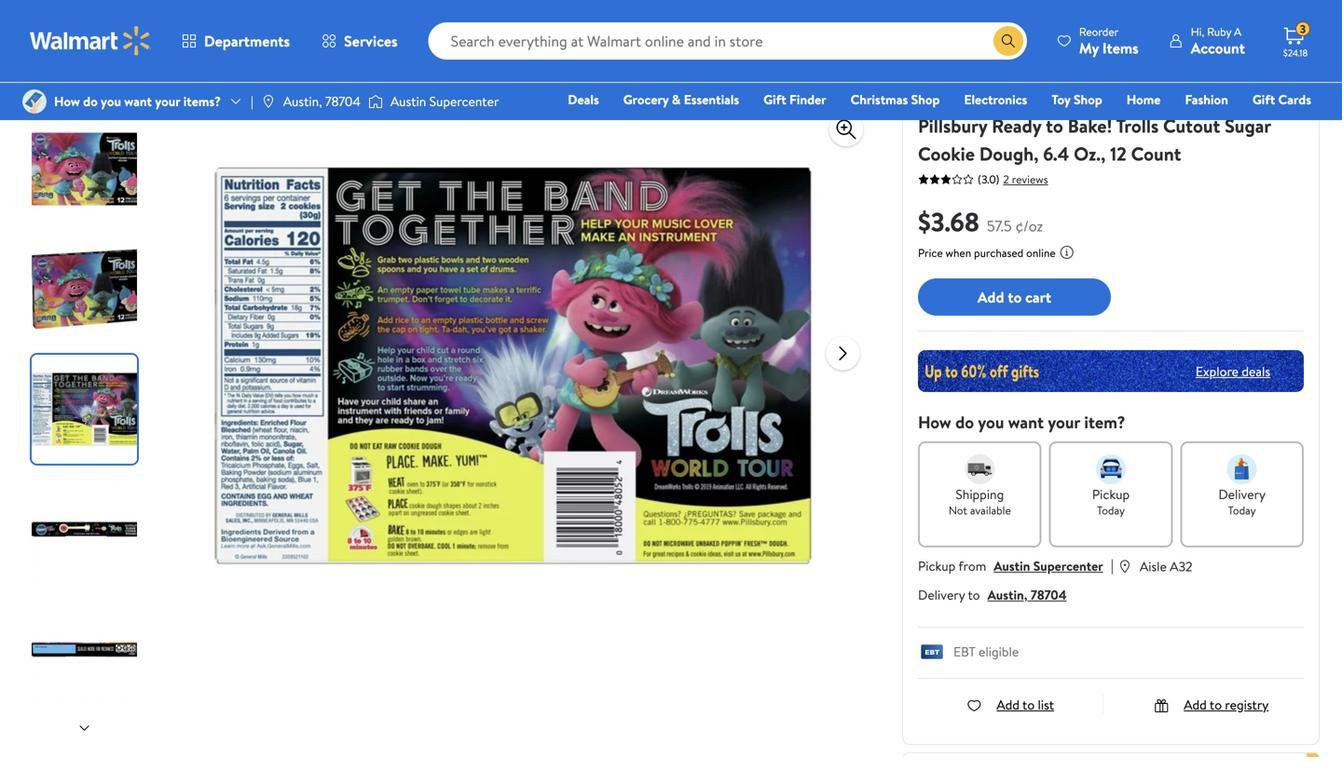 Task type: describe. For each thing, give the bounding box(es) containing it.
(3.0) 2 reviews
[[978, 172, 1049, 187]]

up to sixty percent off deals. shop now. image
[[918, 351, 1304, 393]]

online
[[1027, 245, 1056, 261]]

electronics link
[[956, 90, 1036, 110]]

item?
[[1085, 411, 1126, 434]]

today for delivery
[[1228, 503, 1256, 519]]

walmart+
[[1256, 117, 1312, 135]]

toy shop link
[[1044, 90, 1111, 110]]

grocery
[[624, 90, 669, 109]]

2
[[1004, 172, 1010, 187]]

0 vertical spatial |
[[251, 92, 253, 110]]

zoom image modal image
[[835, 118, 858, 141]]

1 pillsbury from the top
[[918, 90, 966, 108]]

aisle a32
[[1140, 558, 1193, 576]]

a
[[1235, 24, 1242, 40]]

12
[[1111, 141, 1127, 167]]

explore deals link
[[1189, 355, 1278, 388]]

want for item?
[[1009, 411, 1044, 434]]

next image image
[[77, 722, 92, 737]]

pillsbury ready to bake! trolls cutout sugar cookie dough, 6.4 oz., 12 count - image 1 of 8 image
[[32, 115, 141, 224]]

delivery for to
[[918, 586, 965, 605]]

pickup today
[[1093, 486, 1130, 519]]

6.4
[[1044, 141, 1070, 167]]

1 horizontal spatial austin,
[[988, 586, 1028, 605]]

ruby
[[1208, 24, 1232, 40]]

gift finder link
[[755, 90, 835, 110]]

deals link
[[560, 90, 608, 110]]

&
[[672, 90, 681, 109]]

search icon image
[[1001, 34, 1016, 48]]

from
[[959, 558, 987, 576]]

shipping
[[956, 486, 1004, 504]]

to for delivery to austin, 78704
[[968, 586, 980, 605]]

add to list button
[[967, 696, 1055, 714]]

gift for finder
[[764, 90, 787, 109]]

3
[[1300, 21, 1306, 37]]

how do you want your items?
[[54, 92, 221, 110]]

departments button
[[166, 19, 306, 63]]

ad disclaimer and feedback image
[[1305, 10, 1320, 25]]

debit
[[1200, 117, 1232, 135]]

grocery & essentials link
[[615, 90, 748, 110]]

shipping not available
[[949, 486, 1011, 519]]

add for add to registry
[[1184, 696, 1207, 714]]

dough,
[[980, 141, 1039, 167]]

essentials
[[684, 90, 740, 109]]

list
[[1038, 696, 1055, 714]]

fashion
[[1185, 90, 1229, 109]]

how for how do you want your items?
[[54, 92, 80, 110]]

pillsbury ready to bake! trolls cutout sugar cookie dough, 6.4 oz., 12 count - image 5 of 8 image
[[32, 596, 141, 705]]

$3.68 57.5 ¢/oz
[[918, 204, 1043, 240]]

bake!
[[1068, 113, 1113, 139]]

to for add to list
[[1023, 696, 1035, 714]]

items?
[[183, 92, 221, 110]]

how for how do you want your item?
[[918, 411, 952, 434]]

available
[[970, 503, 1011, 519]]

shop for toy shop
[[1074, 90, 1103, 109]]

explore deals
[[1196, 362, 1271, 381]]

want for items?
[[124, 92, 152, 110]]

items
[[1103, 38, 1139, 58]]

fashion link
[[1177, 90, 1237, 110]]

pillsbury link
[[918, 90, 966, 108]]

christmas shop link
[[842, 90, 949, 110]]

austin, 78704 button
[[988, 586, 1067, 605]]

shop for christmas shop
[[911, 90, 940, 109]]

not
[[949, 503, 968, 519]]

deals
[[1242, 362, 1271, 381]]

$3.68
[[918, 204, 980, 240]]

delivery for today
[[1219, 486, 1266, 504]]

0 horizontal spatial austin,
[[283, 92, 322, 110]]

austin supercenter button
[[994, 558, 1104, 576]]

2 pillsbury from the top
[[918, 113, 988, 139]]

 image for how do you want your items?
[[22, 90, 47, 114]]

toy
[[1052, 90, 1071, 109]]

legal information image
[[1060, 245, 1075, 260]]

hi, ruby a account
[[1191, 24, 1246, 58]]

austin, 78704
[[283, 92, 361, 110]]

delivery today
[[1219, 486, 1266, 519]]

ready
[[992, 113, 1042, 139]]

cookie
[[918, 141, 975, 167]]

home link
[[1119, 90, 1170, 110]]

intent image for pickup image
[[1096, 455, 1126, 485]]

sugar
[[1225, 113, 1271, 139]]

0 vertical spatial austin
[[391, 92, 426, 110]]

2 reviews link
[[1000, 172, 1049, 187]]

aisle
[[1140, 558, 1167, 576]]

price
[[918, 245, 943, 261]]

add to favorites list, pillsbury ready to bake! trolls cutout sugar cookie dough, 6.4 oz., 12 count image
[[835, 77, 858, 100]]

a32
[[1170, 558, 1193, 576]]

services button
[[306, 19, 414, 63]]

ebt image
[[918, 645, 946, 664]]

pillsbury ready to bake! trolls cutout sugar cookie dough, 6.4 oz., 12 count - image 3 of 8 image
[[32, 355, 141, 464]]

registry
[[1225, 696, 1269, 714]]

$24.18
[[1284, 47, 1308, 59]]



Task type: vqa. For each thing, say whether or not it's contained in the screenshot.
2nd Actual from the bottom of the page
no



Task type: locate. For each thing, give the bounding box(es) containing it.
to inside pillsbury pillsbury ready to bake! trolls cutout sugar cookie dough, 6.4 oz., 12 count
[[1046, 113, 1064, 139]]

0 horizontal spatial do
[[83, 92, 98, 110]]

do for how do you want your item?
[[956, 411, 974, 434]]

one debit
[[1169, 117, 1232, 135]]

78704 down austin supercenter button
[[1031, 586, 1067, 605]]

intent image for shipping image
[[965, 455, 995, 485]]

add to list
[[997, 696, 1055, 714]]

you down walmart image
[[101, 92, 121, 110]]

1 vertical spatial austin
[[994, 558, 1031, 576]]

1 horizontal spatial do
[[956, 411, 974, 434]]

do up intent image for shipping
[[956, 411, 974, 434]]

next media item image
[[832, 343, 854, 365]]

your left item?
[[1048, 411, 1081, 434]]

reorder
[[1079, 24, 1119, 40]]

0 vertical spatial want
[[124, 92, 152, 110]]

your left items?
[[155, 92, 180, 110]]

austin, down the departments
[[283, 92, 322, 110]]

one
[[1169, 117, 1197, 135]]

1 horizontal spatial how
[[918, 411, 952, 434]]

reviews
[[1012, 172, 1049, 187]]

1 horizontal spatial supercenter
[[1034, 558, 1104, 576]]

0 horizontal spatial how
[[54, 92, 80, 110]]

walmart+ link
[[1248, 116, 1320, 136]]

do for how do you want your items?
[[83, 92, 98, 110]]

home
[[1127, 90, 1161, 109]]

austin,
[[283, 92, 322, 110], [988, 586, 1028, 605]]

1 vertical spatial delivery
[[918, 586, 965, 605]]

to left registry at right bottom
[[1210, 696, 1222, 714]]

1 horizontal spatial pickup
[[1093, 486, 1130, 504]]

0 horizontal spatial austin
[[391, 92, 426, 110]]

banner
[[903, 753, 1320, 758]]

1 vertical spatial your
[[1048, 411, 1081, 434]]

1 vertical spatial supercenter
[[1034, 558, 1104, 576]]

departments
[[204, 31, 290, 51]]

0 horizontal spatial gift
[[764, 90, 787, 109]]

 image for austin, 78704
[[261, 94, 276, 109]]

count
[[1131, 141, 1182, 167]]

pillsbury pillsbury ready to bake! trolls cutout sugar cookie dough, 6.4 oz., 12 count
[[918, 90, 1271, 167]]

1 horizontal spatial delivery
[[1219, 486, 1266, 504]]

1 shop from the left
[[911, 90, 940, 109]]

1 horizontal spatial your
[[1048, 411, 1081, 434]]

Walmart Site-Wide search field
[[429, 22, 1027, 60]]

1 vertical spatial you
[[978, 411, 1005, 434]]

add for add to list
[[997, 696, 1020, 714]]

1 vertical spatial pillsbury
[[918, 113, 988, 139]]

2 today from the left
[[1228, 503, 1256, 519]]

1 horizontal spatial |
[[1111, 556, 1114, 576]]

to left list on the bottom right
[[1023, 696, 1035, 714]]

Search search field
[[429, 22, 1027, 60]]

your for items?
[[155, 92, 180, 110]]

pillsbury ready to bake! trolls cutout sugar cookie dough, 6.4 oz., 12 count - image 2 of 8 image
[[32, 235, 141, 344]]

to left cart
[[1008, 287, 1022, 307]]

today for pickup
[[1097, 503, 1125, 519]]

delivery to austin, 78704
[[918, 586, 1067, 605]]

add for add to cart
[[978, 287, 1005, 307]]

0 horizontal spatial you
[[101, 92, 121, 110]]

pillsbury ready to bake! trolls cutout sugar cookie dough, 6.4 oz., 12 count image
[[215, 68, 812, 665]]

today down intent image for pickup
[[1097, 503, 1125, 519]]

ebt eligible
[[954, 643, 1019, 661]]

0 horizontal spatial pickup
[[918, 558, 956, 576]]

christmas shop
[[851, 90, 940, 109]]

gift left finder
[[764, 90, 787, 109]]

pickup from austin supercenter |
[[918, 556, 1114, 576]]

1 vertical spatial how
[[918, 411, 952, 434]]

| left aisle
[[1111, 556, 1114, 576]]

1 horizontal spatial shop
[[1074, 90, 1103, 109]]

supercenter inside pickup from austin supercenter |
[[1034, 558, 1104, 576]]

purchased
[[974, 245, 1024, 261]]

how down walmart image
[[54, 92, 80, 110]]

2 gift from the left
[[1253, 90, 1276, 109]]

(3.0)
[[978, 172, 1000, 187]]

pillsbury ready to bake! trolls cutout sugar cookie dough, 6.4 oz., 12 count - image 4 of 8 image
[[32, 475, 141, 585]]

registry
[[1097, 117, 1145, 135]]

 image left austin, 78704
[[261, 94, 276, 109]]

1 horizontal spatial gift
[[1253, 90, 1276, 109]]

|
[[251, 92, 253, 110], [1111, 556, 1114, 576]]

austin, down pickup from austin supercenter |
[[988, 586, 1028, 605]]

1 today from the left
[[1097, 503, 1125, 519]]

trolls
[[1117, 113, 1159, 139]]

0 vertical spatial austin,
[[283, 92, 322, 110]]

grocery & essentials
[[624, 90, 740, 109]]

when
[[946, 245, 972, 261]]

austin up austin, 78704 button
[[994, 558, 1031, 576]]

sponsored
[[1250, 10, 1302, 26]]

intent image for delivery image
[[1228, 455, 1257, 485]]

cards
[[1279, 90, 1312, 109]]

1 horizontal spatial 78704
[[1031, 586, 1067, 605]]

austin supercenter
[[391, 92, 499, 110]]

0 horizontal spatial delivery
[[918, 586, 965, 605]]

want
[[124, 92, 152, 110], [1009, 411, 1044, 434]]

0 vertical spatial delivery
[[1219, 486, 1266, 504]]

registry link
[[1089, 116, 1153, 136]]

today inside delivery today
[[1228, 503, 1256, 519]]

pickup for pickup today
[[1093, 486, 1130, 504]]

to inside button
[[1008, 287, 1022, 307]]

0 vertical spatial how
[[54, 92, 80, 110]]

0 vertical spatial supercenter
[[429, 92, 499, 110]]

1 vertical spatial do
[[956, 411, 974, 434]]

how
[[54, 92, 80, 110], [918, 411, 952, 434]]

want left items?
[[124, 92, 152, 110]]

0 horizontal spatial 78704
[[325, 92, 361, 110]]

walmart image
[[30, 26, 151, 56]]

add to cart button
[[918, 279, 1111, 316]]

shop
[[911, 90, 940, 109], [1074, 90, 1103, 109]]

eligible
[[979, 643, 1019, 661]]

you for how do you want your item?
[[978, 411, 1005, 434]]

1 vertical spatial |
[[1111, 556, 1114, 576]]

0 vertical spatial do
[[83, 92, 98, 110]]

0 horizontal spatial your
[[155, 92, 180, 110]]

do down walmart image
[[83, 92, 98, 110]]

price when purchased online
[[918, 245, 1056, 261]]

pickup down intent image for pickup
[[1093, 486, 1130, 504]]

explore
[[1196, 362, 1239, 381]]

pickup
[[1093, 486, 1130, 504], [918, 558, 956, 576]]

to for add to registry
[[1210, 696, 1222, 714]]

delivery down from at the bottom right of page
[[918, 586, 965, 605]]

reorder my items
[[1079, 24, 1139, 58]]

1 horizontal spatial want
[[1009, 411, 1044, 434]]

 image down walmart image
[[22, 90, 47, 114]]

to for add to cart
[[1008, 287, 1022, 307]]

1 vertical spatial pickup
[[918, 558, 956, 576]]

1 vertical spatial austin,
[[988, 586, 1028, 605]]

pickup for pickup from austin supercenter |
[[918, 558, 956, 576]]

1 vertical spatial 78704
[[1031, 586, 1067, 605]]

to down from at the bottom right of page
[[968, 586, 980, 605]]

how up not
[[918, 411, 952, 434]]

to down toy
[[1046, 113, 1064, 139]]

gift
[[764, 90, 787, 109], [1253, 90, 1276, 109]]

gift cards registry
[[1097, 90, 1312, 135]]

deals
[[568, 90, 599, 109]]

shop right christmas
[[911, 90, 940, 109]]

0 horizontal spatial |
[[251, 92, 253, 110]]

57.5
[[987, 216, 1012, 236]]

add to registry
[[1184, 696, 1269, 714]]

one debit link
[[1161, 116, 1240, 136]]

do
[[83, 92, 98, 110], [956, 411, 974, 434]]

oz.,
[[1074, 141, 1106, 167]]

you for how do you want your items?
[[101, 92, 121, 110]]

1 horizontal spatial  image
[[261, 94, 276, 109]]

0 horizontal spatial today
[[1097, 503, 1125, 519]]

add
[[978, 287, 1005, 307], [997, 696, 1020, 714], [1184, 696, 1207, 714]]

 image
[[22, 90, 47, 114], [261, 94, 276, 109]]

your for item?
[[1048, 411, 1081, 434]]

0 vertical spatial pickup
[[1093, 486, 1130, 504]]

gift cards link
[[1245, 90, 1320, 110]]

pickup left from at the bottom right of page
[[918, 558, 956, 576]]

0 horizontal spatial want
[[124, 92, 152, 110]]

toy shop
[[1052, 90, 1103, 109]]

1 horizontal spatial today
[[1228, 503, 1256, 519]]

78704
[[325, 92, 361, 110], [1031, 586, 1067, 605]]

0 vertical spatial 78704
[[325, 92, 361, 110]]

add to registry button
[[1154, 696, 1269, 714]]

want left item?
[[1009, 411, 1044, 434]]

my
[[1079, 38, 1099, 58]]

0 horizontal spatial supercenter
[[429, 92, 499, 110]]

0 vertical spatial pillsbury
[[918, 90, 966, 108]]

| right items?
[[251, 92, 253, 110]]

your
[[155, 92, 180, 110], [1048, 411, 1081, 434]]

christmas
[[851, 90, 908, 109]]

austin down services
[[391, 92, 426, 110]]

cutout
[[1164, 113, 1221, 139]]

1 gift from the left
[[764, 90, 787, 109]]

ebt
[[954, 643, 976, 661]]

gift up sugar
[[1253, 90, 1276, 109]]

1 horizontal spatial you
[[978, 411, 1005, 434]]

pickup inside pickup from austin supercenter |
[[918, 558, 956, 576]]

today down intent image for delivery
[[1228, 503, 1256, 519]]

you
[[101, 92, 121, 110], [978, 411, 1005, 434]]

delivery
[[1219, 486, 1266, 504], [918, 586, 965, 605]]

gift finder
[[764, 90, 827, 109]]

add left list on the bottom right
[[997, 696, 1020, 714]]

0 vertical spatial you
[[101, 92, 121, 110]]

1 vertical spatial want
[[1009, 411, 1044, 434]]

account
[[1191, 38, 1246, 58]]

add left registry at right bottom
[[1184, 696, 1207, 714]]

¢/oz
[[1016, 216, 1043, 236]]

finder
[[790, 90, 827, 109]]

cart
[[1026, 287, 1052, 307]]

gift inside gift cards registry
[[1253, 90, 1276, 109]]

0 horizontal spatial  image
[[22, 90, 47, 114]]

you up intent image for shipping
[[978, 411, 1005, 434]]

austin inside pickup from austin supercenter |
[[994, 558, 1031, 576]]

supercenter
[[429, 92, 499, 110], [1034, 558, 1104, 576]]

electronics
[[964, 90, 1028, 109]]

2 shop from the left
[[1074, 90, 1103, 109]]

add to cart
[[978, 287, 1052, 307]]

78704 down 'services' popup button
[[325, 92, 361, 110]]

1 horizontal spatial austin
[[994, 558, 1031, 576]]

add down price when purchased online
[[978, 287, 1005, 307]]

 image
[[368, 92, 383, 111]]

0 vertical spatial your
[[155, 92, 180, 110]]

add inside button
[[978, 287, 1005, 307]]

today inside the pickup today
[[1097, 503, 1125, 519]]

0 horizontal spatial shop
[[911, 90, 940, 109]]

delivery down intent image for delivery
[[1219, 486, 1266, 504]]

gift for cards
[[1253, 90, 1276, 109]]

shop up bake!
[[1074, 90, 1103, 109]]

today
[[1097, 503, 1125, 519], [1228, 503, 1256, 519]]



